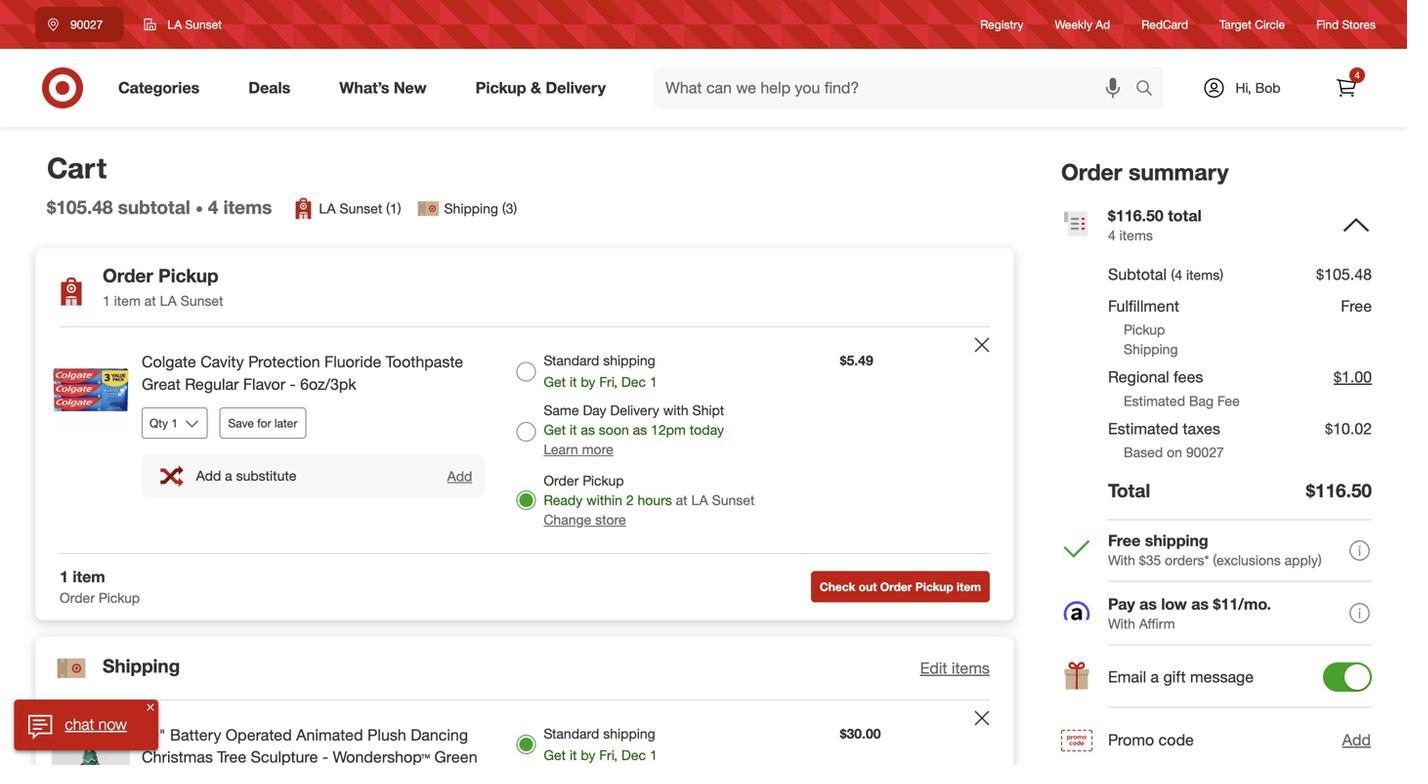 Task type: vqa. For each thing, say whether or not it's contained in the screenshot.
the right the items
yes



Task type: locate. For each thing, give the bounding box(es) containing it.
free for free
[[1341, 296, 1372, 316]]

free inside free shipping with $35 orders* (exclusions apply)
[[1108, 531, 1141, 550]]

- inside 20" battery operated animated plush dancing christmas tree sculpture - wondershop™ green
[[322, 748, 328, 765]]

sunset inside dropdown button
[[185, 17, 222, 32]]

1 vertical spatial items
[[1120, 226, 1153, 244]]

0 horizontal spatial a
[[225, 467, 232, 484]]

at up colgate
[[144, 292, 156, 309]]

1 vertical spatial dec
[[621, 746, 646, 764]]

0 horizontal spatial item
[[73, 567, 105, 586]]

12pm
[[651, 421, 686, 438]]

90027 down taxes
[[1186, 444, 1224, 461]]

cart item ready to fulfill group containing 20" battery operated animated plush dancing christmas tree sculpture - wondershop™ green
[[36, 700, 1013, 765]]

1 vertical spatial a
[[1151, 667, 1159, 687]]

2 vertical spatial items
[[952, 659, 990, 678]]

1 vertical spatial $116.50
[[1306, 480, 1372, 502]]

circle
[[1255, 17, 1285, 32]]

free
[[1341, 296, 1372, 316], [1108, 531, 1141, 550]]

20" battery operated animated plush dancing christmas tree sculpture - wondershop™ green link
[[142, 724, 485, 765]]

taxes
[[1183, 419, 1220, 438]]

pickup inside order pickup ready within 2 hours at la sunset change store
[[583, 472, 624, 489]]

items up subtotal
[[1120, 226, 1153, 244]]

shipping inside list
[[444, 200, 498, 217]]

sunset up categories link
[[185, 17, 222, 32]]

1 vertical spatial -
[[322, 748, 328, 765]]

0 horizontal spatial 4
[[208, 196, 218, 218]]

0 horizontal spatial free
[[1108, 531, 1141, 550]]

with
[[663, 402, 689, 419]]

0 vertical spatial shipping
[[444, 200, 498, 217]]

delivery inside same day delivery with shipt get it as soon as 12pm today learn more
[[610, 402, 659, 419]]

sunset
[[185, 17, 222, 32], [340, 200, 382, 217], [181, 292, 223, 309], [712, 492, 755, 509]]

- down protection
[[290, 375, 296, 394]]

at
[[144, 292, 156, 309], [676, 492, 688, 509]]

1 with from the top
[[1108, 552, 1136, 569]]

&
[[531, 78, 541, 97]]

0 horizontal spatial $116.50
[[1108, 206, 1164, 225]]

at right the hours
[[676, 492, 688, 509]]

edit
[[920, 659, 947, 678]]

redcard
[[1142, 17, 1188, 32]]

affirm image
[[1064, 601, 1090, 620]]

shipping up regional fees in the right of the page
[[1124, 341, 1178, 358]]

fri,
[[599, 373, 618, 391], [599, 746, 618, 764]]

pay as low as $11/mo. with affirm
[[1108, 595, 1271, 632]]

items for 4 items
[[223, 196, 272, 218]]

1 vertical spatial free
[[1108, 531, 1141, 550]]

1 it from the top
[[570, 373, 577, 391]]

1 horizontal spatial add button
[[1341, 728, 1372, 752]]

with
[[1108, 552, 1136, 569], [1108, 615, 1136, 632]]

chat now dialog
[[14, 700, 158, 751]]

dec
[[621, 373, 646, 391], [621, 746, 646, 764]]

1 vertical spatial shipping
[[1145, 531, 1209, 550]]

$116.50 inside $116.50 total 4 items
[[1108, 206, 1164, 225]]

None radio
[[516, 362, 536, 382]]

la right the hours
[[691, 492, 708, 509]]

categories
[[118, 78, 200, 97]]

1 vertical spatial standard shipping get it by fri, dec 1
[[544, 725, 657, 764]]

0 vertical spatial it
[[570, 373, 577, 391]]

0 vertical spatial get
[[544, 373, 566, 391]]

find stores
[[1316, 17, 1376, 32]]

1 horizontal spatial $116.50
[[1306, 480, 1372, 502]]

0 vertical spatial 4
[[1355, 69, 1360, 81]]

within
[[586, 492, 622, 509]]

christmas
[[142, 748, 213, 765]]

1 vertical spatial estimated
[[1108, 419, 1179, 438]]

2 vertical spatial 4
[[1108, 226, 1116, 244]]

$105.48
[[47, 196, 113, 218], [1317, 265, 1372, 284]]

list containing la sunset (1)
[[292, 197, 517, 220]]

colgate cavity protection fluoride toothpaste great regular flavor - 6oz/3pk image
[[52, 351, 130, 429]]

2 horizontal spatial items
[[1120, 226, 1153, 244]]

la inside order pickup 1 item at la sunset
[[160, 292, 177, 309]]

list
[[292, 197, 517, 220]]

4 right subtotal
[[208, 196, 218, 218]]

add for bottom add button
[[1342, 731, 1371, 750]]

based
[[1124, 444, 1163, 461]]

by
[[581, 373, 596, 391], [581, 746, 596, 764]]

20&#34; battery operated animated plush dancing christmas tree sculpture - wondershop&#8482; green image
[[52, 724, 130, 765]]

delivery right &
[[546, 78, 606, 97]]

pickup
[[476, 78, 526, 97], [158, 264, 219, 287], [1124, 321, 1165, 338], [583, 472, 624, 489], [915, 579, 954, 594], [99, 589, 140, 606]]

items)
[[1186, 266, 1224, 283]]

more
[[582, 441, 614, 458]]

1 vertical spatial 4
[[208, 196, 218, 218]]

0 horizontal spatial 90027
[[70, 17, 103, 32]]

2 dec from the top
[[621, 746, 646, 764]]

estimated for estimated taxes
[[1108, 419, 1179, 438]]

learn
[[544, 441, 578, 458]]

0 horizontal spatial add
[[196, 467, 221, 484]]

What can we help you find? suggestions appear below search field
[[654, 66, 1140, 109]]

0 vertical spatial a
[[225, 467, 232, 484]]

with inside 'pay as low as $11/mo. with affirm'
[[1108, 615, 1136, 632]]

tree
[[217, 748, 246, 765]]

cart
[[47, 150, 107, 185]]

la
[[167, 17, 182, 32], [319, 200, 336, 217], [160, 292, 177, 309], [691, 492, 708, 509]]

sunset up cavity
[[181, 292, 223, 309]]

items inside the edit items dropdown button
[[952, 659, 990, 678]]

a
[[225, 467, 232, 484], [1151, 667, 1159, 687]]

$116.50 down order summary
[[1108, 206, 1164, 225]]

2 horizontal spatial add
[[1342, 731, 1371, 750]]

promo
[[1108, 730, 1154, 750]]

2 horizontal spatial 4
[[1355, 69, 1360, 81]]

item inside button
[[957, 579, 981, 594]]

wondershop™
[[333, 748, 430, 765]]

- down animated
[[322, 748, 328, 765]]

estimated up based
[[1108, 419, 1179, 438]]

0 vertical spatial cart item ready to fulfill group
[[36, 328, 1013, 553]]

sunset inside list
[[340, 200, 382, 217]]

0 vertical spatial dec
[[621, 373, 646, 391]]

shipping for shipping
[[103, 655, 180, 677]]

4 down the stores
[[1355, 69, 1360, 81]]

0 vertical spatial items
[[223, 196, 272, 218]]

change
[[544, 511, 591, 528]]

1 horizontal spatial -
[[322, 748, 328, 765]]

1 cart item ready to fulfill group from the top
[[36, 328, 1013, 553]]

0 horizontal spatial at
[[144, 292, 156, 309]]

0 vertical spatial $105.48
[[47, 196, 113, 218]]

2 horizontal spatial item
[[957, 579, 981, 594]]

2 vertical spatial get
[[544, 746, 566, 764]]

new
[[394, 78, 427, 97]]

shipping left "(3)"
[[444, 200, 498, 217]]

cart item ready to fulfill group
[[36, 328, 1013, 553], [36, 700, 1013, 765]]

1 horizontal spatial delivery
[[610, 402, 659, 419]]

2 cart item ready to fulfill group from the top
[[36, 700, 1013, 765]]

animated
[[296, 725, 363, 744]]

0 vertical spatial at
[[144, 292, 156, 309]]

0 horizontal spatial shipping
[[103, 655, 180, 677]]

1 horizontal spatial at
[[676, 492, 688, 509]]

for
[[257, 416, 271, 430]]

0 vertical spatial free
[[1341, 296, 1372, 316]]

0 vertical spatial add button
[[446, 467, 473, 486]]

1 horizontal spatial free
[[1341, 296, 1372, 316]]

same day delivery with shipt get it as soon as 12pm today learn more
[[544, 402, 724, 458]]

0 vertical spatial with
[[1108, 552, 1136, 569]]

0 vertical spatial fri,
[[599, 373, 618, 391]]

order
[[1061, 158, 1123, 186], [103, 264, 153, 287], [544, 472, 579, 489], [880, 579, 912, 594], [60, 589, 95, 606]]

la up colgate
[[160, 292, 177, 309]]

2 get from the top
[[544, 421, 566, 438]]

shipt
[[692, 402, 724, 419]]

0 horizontal spatial -
[[290, 375, 296, 394]]

same
[[544, 402, 579, 419]]

categories link
[[102, 66, 224, 109]]

sunset down today
[[712, 492, 755, 509]]

shipping up the ✕
[[103, 655, 180, 677]]

1 inside order pickup 1 item at la sunset
[[103, 292, 110, 309]]

la left (1)
[[319, 200, 336, 217]]

pickup & delivery link
[[459, 66, 630, 109]]

free up $1.00
[[1341, 296, 1372, 316]]

now
[[98, 715, 127, 734]]

colgate cavity protection fluoride toothpaste great regular flavor - 6oz/3pk link
[[142, 351, 485, 396]]

chat now
[[65, 715, 127, 734]]

as up affirm
[[1140, 595, 1157, 614]]

regional fees
[[1108, 368, 1203, 387]]

1 vertical spatial cart item ready to fulfill group
[[36, 700, 1013, 765]]

summary
[[1129, 158, 1229, 186]]

standard
[[544, 352, 599, 369], [544, 725, 599, 742]]

0 horizontal spatial items
[[223, 196, 272, 218]]

2 vertical spatial it
[[570, 746, 577, 764]]

1 get from the top
[[544, 373, 566, 391]]

20" battery operated animated plush dancing christmas tree sculpture - wondershop™ green
[[142, 725, 478, 765]]

items right edit
[[952, 659, 990, 678]]

items inside $116.50 total 4 items
[[1120, 226, 1153, 244]]

a left substitute
[[225, 467, 232, 484]]

1 horizontal spatial item
[[114, 292, 141, 309]]

with left $35 on the right bottom of page
[[1108, 552, 1136, 569]]

message
[[1190, 667, 1254, 687]]

items right subtotal
[[223, 196, 272, 218]]

check out order pickup item
[[820, 579, 981, 594]]

4 up subtotal
[[1108, 226, 1116, 244]]

it
[[570, 373, 577, 391], [570, 421, 577, 438], [570, 746, 577, 764]]

$11/mo.
[[1213, 595, 1271, 614]]

a for email
[[1151, 667, 1159, 687]]

pickup & delivery
[[476, 78, 606, 97]]

standard shipping get it by fri, dec 1
[[544, 352, 657, 391], [544, 725, 657, 764]]

1 vertical spatial at
[[676, 492, 688, 509]]

a left gift
[[1151, 667, 1159, 687]]

1 vertical spatial standard
[[544, 725, 599, 742]]

order inside order pickup 1 item at la sunset
[[103, 264, 153, 287]]

delivery
[[546, 78, 606, 97], [610, 402, 659, 419]]

gift
[[1164, 667, 1186, 687]]

2 it from the top
[[570, 421, 577, 438]]

0 vertical spatial standard shipping get it by fri, dec 1
[[544, 352, 657, 391]]

delivery up the soon
[[610, 402, 659, 419]]

1 vertical spatial delivery
[[610, 402, 659, 419]]

great
[[142, 375, 181, 394]]

estimated
[[1124, 392, 1185, 409], [1108, 419, 1179, 438]]

estimated down regional fees in the right of the page
[[1124, 392, 1185, 409]]

0 vertical spatial estimated
[[1124, 392, 1185, 409]]

0 horizontal spatial $105.48
[[47, 196, 113, 218]]

0 vertical spatial by
[[581, 373, 596, 391]]

0 horizontal spatial delivery
[[546, 78, 606, 97]]

estimated bag fee
[[1124, 392, 1240, 409]]

fluoride
[[324, 352, 381, 371]]

free up $35 on the right bottom of page
[[1108, 531, 1141, 550]]

0 vertical spatial 90027
[[70, 17, 103, 32]]

it inside same day delivery with shipt get it as soon as 12pm today learn more
[[570, 421, 577, 438]]

1 horizontal spatial $105.48
[[1317, 265, 1372, 284]]

90027 left la sunset dropdown button
[[70, 17, 103, 32]]

what's new
[[339, 78, 427, 97]]

check out order pickup item button
[[811, 571, 990, 602]]

0 vertical spatial delivery
[[546, 78, 606, 97]]

1 vertical spatial shipping
[[1124, 341, 1178, 358]]

1 horizontal spatial items
[[952, 659, 990, 678]]

free for free shipping with $35 orders* (exclusions apply)
[[1108, 531, 1141, 550]]

fulfillment
[[1108, 296, 1179, 316]]

with down 'pay'
[[1108, 615, 1136, 632]]

order inside '1 item order pickup'
[[60, 589, 95, 606]]

subtotal
[[1108, 265, 1167, 284]]

1 horizontal spatial a
[[1151, 667, 1159, 687]]

order inside button
[[880, 579, 912, 594]]

la inside list
[[319, 200, 336, 217]]

2 with from the top
[[1108, 615, 1136, 632]]

sunset left (1)
[[340, 200, 382, 217]]

1 horizontal spatial shipping
[[444, 200, 498, 217]]

1 vertical spatial with
[[1108, 615, 1136, 632]]

1 vertical spatial $105.48
[[1317, 265, 1372, 284]]

1 inside '1 item order pickup'
[[60, 567, 68, 586]]

1 vertical spatial 90027
[[1186, 444, 1224, 461]]

-
[[290, 375, 296, 394], [322, 748, 328, 765]]

1 horizontal spatial 90027
[[1186, 444, 1224, 461]]

1 vertical spatial by
[[581, 746, 596, 764]]

None radio
[[516, 422, 536, 442], [516, 735, 536, 755], [516, 422, 536, 442], [516, 735, 536, 755]]

cart item ready to fulfill group containing colgate cavity protection fluoride toothpaste great regular flavor - 6oz/3pk
[[36, 328, 1013, 553]]

0 vertical spatial $116.50
[[1108, 206, 1164, 225]]

shipping inside free shipping with $35 orders* (exclusions apply)
[[1145, 531, 1209, 550]]

order inside order pickup ready within 2 hours at la sunset change store
[[544, 472, 579, 489]]

as down day
[[581, 421, 595, 438]]

get inside same day delivery with shipt get it as soon as 12pm today learn more
[[544, 421, 566, 438]]

0 vertical spatial shipping
[[603, 352, 655, 369]]

la up categories link
[[167, 17, 182, 32]]

learn more button
[[544, 440, 614, 459]]

$116.50 down $10.02
[[1306, 480, 1372, 502]]

1 horizontal spatial add
[[447, 467, 472, 485]]

1 vertical spatial get
[[544, 421, 566, 438]]

1 vertical spatial it
[[570, 421, 577, 438]]

order for order summary
[[1061, 158, 1123, 186]]

$105.48 subtotal
[[47, 196, 190, 218]]

order for order pickup ready within 2 hours at la sunset change store
[[544, 472, 579, 489]]

$105.48 for $105.48 subtotal
[[47, 196, 113, 218]]

4 for 4 items
[[208, 196, 218, 218]]

0 vertical spatial standard
[[544, 352, 599, 369]]

2 vertical spatial shipping
[[103, 655, 180, 677]]

0 horizontal spatial add button
[[446, 467, 473, 486]]

1 vertical spatial fri,
[[599, 746, 618, 764]]

add for add a substitute
[[196, 467, 221, 484]]

get
[[544, 373, 566, 391], [544, 421, 566, 438], [544, 746, 566, 764]]

add
[[196, 467, 221, 484], [447, 467, 472, 485], [1342, 731, 1371, 750]]

item inside order pickup 1 item at la sunset
[[114, 292, 141, 309]]

store
[[595, 511, 626, 528]]

1 horizontal spatial 4
[[1108, 226, 1116, 244]]

0 vertical spatial -
[[290, 375, 296, 394]]



Task type: describe. For each thing, give the bounding box(es) containing it.
sunset inside order pickup 1 item at la sunset
[[181, 292, 223, 309]]

Store pickup radio
[[516, 491, 536, 510]]

registry link
[[980, 16, 1024, 33]]

colgate
[[142, 352, 196, 371]]

$116.50 for $116.50 total 4 items
[[1108, 206, 1164, 225]]

$10.02
[[1325, 419, 1372, 438]]

1 vertical spatial add button
[[1341, 728, 1372, 752]]

redcard link
[[1142, 16, 1188, 33]]

edit items button
[[920, 657, 990, 679]]

protection
[[248, 352, 320, 371]]

with inside free shipping with $35 orders* (exclusions apply)
[[1108, 552, 1136, 569]]

affirm
[[1139, 615, 1175, 632]]

pickup shipping
[[1124, 321, 1178, 358]]

code
[[1159, 730, 1194, 750]]

substitute
[[236, 467, 296, 484]]

low
[[1161, 595, 1187, 614]]

4 link
[[1325, 66, 1368, 109]]

bob
[[1255, 79, 1281, 96]]

estimated for estimated bag fee
[[1124, 392, 1185, 409]]

free shipping with $35 orders* (exclusions apply)
[[1108, 531, 1322, 569]]

out
[[859, 579, 877, 594]]

weekly ad link
[[1055, 16, 1110, 33]]

(3)
[[502, 200, 517, 217]]

✕ button
[[143, 700, 158, 715]]

hours
[[638, 492, 672, 509]]

weekly ad
[[1055, 17, 1110, 32]]

order pickup 1 item at la sunset
[[103, 264, 223, 309]]

2 standard from the top
[[544, 725, 599, 742]]

target circle link
[[1220, 16, 1285, 33]]

dancing
[[411, 725, 468, 744]]

(4
[[1171, 266, 1183, 283]]

as right low
[[1192, 595, 1209, 614]]

registry
[[980, 17, 1024, 32]]

day
[[583, 402, 606, 419]]

4 items
[[208, 196, 272, 218]]

subtotal
[[118, 196, 190, 218]]

cavity
[[201, 352, 244, 371]]

$116.50 for $116.50
[[1306, 480, 1372, 502]]

hi,
[[1236, 79, 1252, 96]]

4 for 4
[[1355, 69, 1360, 81]]

ad
[[1096, 17, 1110, 32]]

total
[[1168, 206, 1202, 225]]

flavor
[[243, 375, 285, 394]]

soon
[[599, 421, 629, 438]]

1 fri, from the top
[[599, 373, 618, 391]]

20"
[[142, 725, 166, 744]]

la sunset
[[167, 17, 222, 32]]

add for add button to the left
[[447, 467, 472, 485]]

$1.00
[[1334, 368, 1372, 387]]

6oz/3pk
[[300, 375, 356, 394]]

delivery for &
[[546, 78, 606, 97]]

3 get from the top
[[544, 746, 566, 764]]

✕
[[147, 701, 154, 713]]

target circle
[[1220, 17, 1285, 32]]

2
[[626, 492, 634, 509]]

as right the soon
[[633, 421, 647, 438]]

orders*
[[1165, 552, 1209, 569]]

$35
[[1139, 552, 1161, 569]]

order summary
[[1061, 158, 1229, 186]]

1 by from the top
[[581, 373, 596, 391]]

fee
[[1218, 392, 1240, 409]]

3 it from the top
[[570, 746, 577, 764]]

- inside colgate cavity protection fluoride toothpaste great regular flavor - 6oz/3pk
[[290, 375, 296, 394]]

ready
[[544, 492, 583, 509]]

hi, bob
[[1236, 79, 1281, 96]]

(exclusions
[[1213, 552, 1281, 569]]

chat now button
[[14, 700, 158, 751]]

order for order pickup 1 item at la sunset
[[103, 264, 153, 287]]

chat
[[65, 715, 94, 734]]

pickup inside '1 item order pickup'
[[99, 589, 140, 606]]

shipping (3)
[[444, 200, 517, 217]]

2 by from the top
[[581, 746, 596, 764]]

la inside la sunset dropdown button
[[167, 17, 182, 32]]

sculpture
[[251, 748, 318, 765]]

item inside '1 item order pickup'
[[73, 567, 105, 586]]

sunset inside order pickup ready within 2 hours at la sunset change store
[[712, 492, 755, 509]]

save
[[228, 416, 254, 430]]

find
[[1316, 17, 1339, 32]]

2 vertical spatial shipping
[[603, 725, 655, 742]]

what's
[[339, 78, 389, 97]]

2 standard shipping get it by fri, dec 1 from the top
[[544, 725, 657, 764]]

battery
[[170, 725, 221, 744]]

order pickup ready within 2 hours at la sunset change store
[[544, 472, 755, 528]]

a for add
[[225, 467, 232, 484]]

90027 inside dropdown button
[[70, 17, 103, 32]]

affirm image
[[1061, 599, 1093, 630]]

plush
[[368, 725, 406, 744]]

items for edit items
[[952, 659, 990, 678]]

pay
[[1108, 595, 1135, 614]]

1 dec from the top
[[621, 373, 646, 391]]

$116.50 total 4 items
[[1108, 206, 1202, 244]]

subtotal (4 items)
[[1108, 265, 1224, 284]]

la sunset (1)
[[319, 200, 401, 217]]

1 standard shipping get it by fri, dec 1 from the top
[[544, 352, 657, 391]]

green
[[434, 748, 478, 765]]

pickup inside pickup shipping
[[1124, 321, 1165, 338]]

la inside order pickup ready within 2 hours at la sunset change store
[[691, 492, 708, 509]]

what's new link
[[323, 66, 451, 109]]

toothpaste
[[386, 352, 463, 371]]

shipping for shipping (3)
[[444, 200, 498, 217]]

later
[[274, 416, 297, 430]]

delivery for day
[[610, 402, 659, 419]]

1 item order pickup
[[60, 567, 140, 606]]

at inside order pickup 1 item at la sunset
[[144, 292, 156, 309]]

apply)
[[1285, 552, 1322, 569]]

4 inside $116.50 total 4 items
[[1108, 226, 1116, 244]]

target
[[1220, 17, 1252, 32]]

at inside order pickup ready within 2 hours at la sunset change store
[[676, 492, 688, 509]]

1 standard from the top
[[544, 352, 599, 369]]

regional
[[1108, 368, 1169, 387]]

$105.48 for $105.48
[[1317, 265, 1372, 284]]

90027 button
[[35, 7, 123, 42]]

pickup inside button
[[915, 579, 954, 594]]

edit items
[[920, 659, 990, 678]]

search button
[[1127, 66, 1174, 113]]

pickup inside order pickup 1 item at la sunset
[[158, 264, 219, 287]]

change store button
[[544, 510, 626, 530]]

save for later
[[228, 416, 297, 430]]

deals
[[248, 78, 290, 97]]

2 fri, from the top
[[599, 746, 618, 764]]

2 horizontal spatial shipping
[[1124, 341, 1178, 358]]

$1.00 button
[[1334, 363, 1372, 391]]

check
[[820, 579, 856, 594]]



